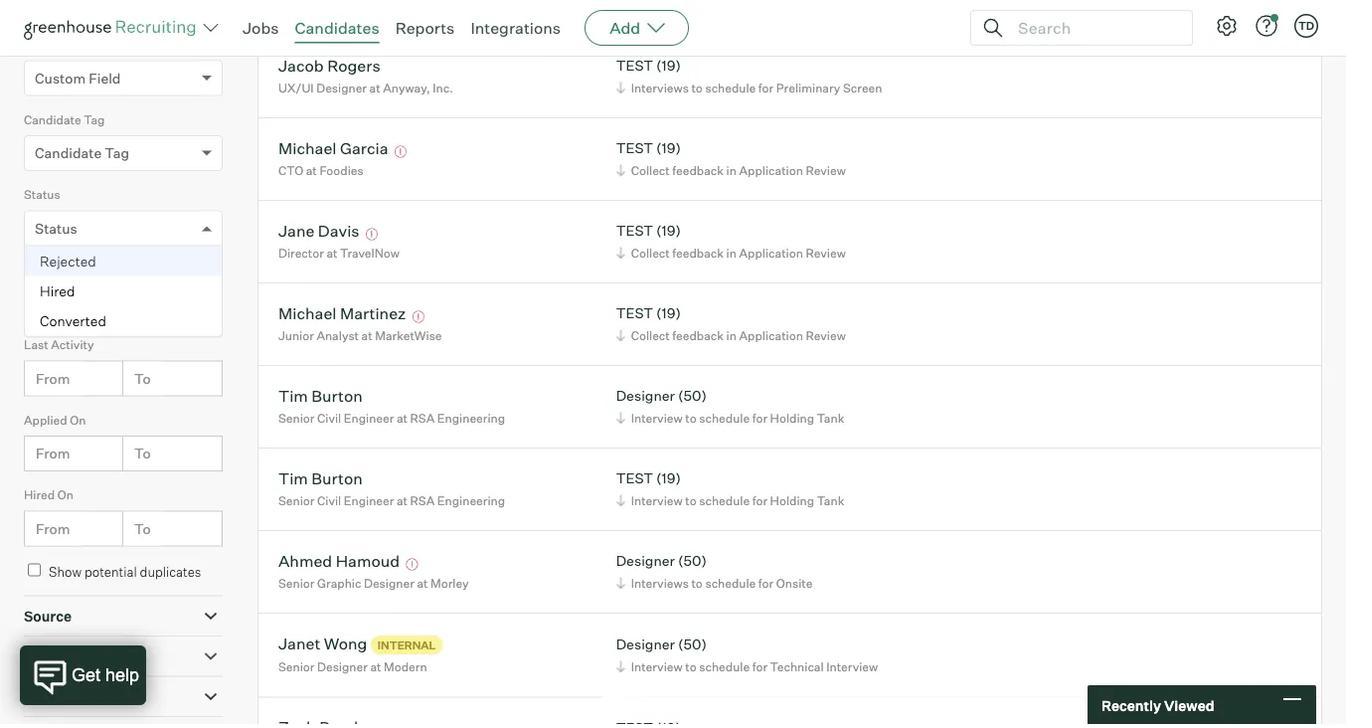 Task type: describe. For each thing, give the bounding box(es) containing it.
tim burton link for designer
[[279, 386, 363, 409]]

to for applied on
[[134, 445, 151, 462]]

garcia
[[340, 138, 389, 158]]

integrations
[[471, 18, 561, 38]]

last activity
[[24, 337, 94, 352]]

analyst
[[317, 328, 359, 343]]

ahmed hamoud has been in onsite for more than 21 days image
[[403, 559, 421, 571]]

list box inside status element
[[25, 246, 222, 336]]

interviews to schedule for onsite link
[[614, 574, 818, 593]]

travelnow
[[340, 245, 400, 260]]

michael garcia link
[[279, 138, 389, 161]]

application for michael garcia
[[740, 163, 804, 178]]

to for test (19) interviews to schedule for preliminary screen
[[692, 80, 703, 95]]

interviews for test
[[631, 80, 689, 95]]

michael martinez has been in application review for more than 5 days image
[[410, 311, 428, 323]]

hired on
[[24, 488, 74, 503]]

test for michael garcia
[[616, 139, 654, 157]]

screen
[[844, 80, 883, 95]]

test (19) collect feedback in application review for jane davis
[[616, 222, 846, 260]]

test inside test (19) interviews to schedule for preliminary screen
[[616, 57, 654, 74]]

foodies
[[320, 163, 364, 178]]

review for michael martinez
[[806, 328, 846, 343]]

at right cto
[[306, 163, 317, 178]]

jane davis link
[[279, 221, 360, 243]]

at down marketwise
[[397, 411, 408, 425]]

pipeline
[[24, 688, 79, 706]]

responsibility
[[24, 648, 121, 665]]

rejected option
[[25, 246, 222, 276]]

schedule for designer (50) interviews to schedule for onsite
[[706, 576, 756, 591]]

director
[[279, 245, 324, 260]]

marketwise
[[375, 328, 442, 343]]

interview to schedule for holding tank link for (50)
[[614, 409, 850, 427]]

engineering for designer (50)
[[438, 411, 505, 425]]

rejection reason element
[[24, 260, 223, 335]]

to for designer (50) interview to schedule for technical interview
[[686, 659, 697, 674]]

designer (50) interview to schedule for holding tank
[[616, 387, 845, 425]]

rsa for designer (50)
[[410, 411, 435, 425]]

rogers
[[327, 55, 381, 75]]

tim for designer
[[279, 386, 308, 406]]

designer inside "designer (50) interview to schedule for holding tank"
[[616, 387, 675, 405]]

Search text field
[[1014, 13, 1175, 42]]

feedback for michael garcia
[[673, 163, 724, 178]]

jane davis has been in application review for more than 5 days image
[[363, 228, 381, 240]]

in for michael garcia
[[727, 163, 737, 178]]

details
[[71, 7, 118, 24]]

0 vertical spatial reason
[[79, 262, 121, 277]]

michael garcia has been in application review for more than 5 days image
[[392, 146, 410, 158]]

(19) for jane davis
[[657, 222, 681, 239]]

engineering for test (19)
[[438, 493, 505, 508]]

recently
[[1102, 697, 1162, 714]]

civil for designer (50)
[[317, 411, 341, 425]]

michael martinez link
[[279, 303, 406, 326]]

converted
[[40, 312, 106, 329]]

reports
[[396, 18, 455, 38]]

inc.
[[433, 80, 454, 95]]

2 senior from the top
[[279, 493, 315, 508]]

to for last activity
[[134, 370, 151, 387]]

michael for michael martinez
[[279, 303, 337, 323]]

test for jane davis
[[616, 222, 654, 239]]

interview for designer (50) interview to schedule for holding tank
[[631, 411, 683, 425]]

ux/ui
[[279, 80, 314, 95]]

0 vertical spatial candidate
[[24, 112, 81, 127]]

(19) for michael martinez
[[657, 305, 681, 322]]

viewed
[[1165, 697, 1215, 714]]

janet wong
[[279, 633, 367, 653]]

at down the davis
[[327, 245, 338, 260]]

applied on
[[24, 413, 86, 427]]

jane davis
[[279, 221, 360, 240]]

show potential duplicates
[[49, 564, 201, 580]]

1 vertical spatial custom field
[[35, 69, 121, 87]]

recently viewed
[[1102, 697, 1215, 714]]

activity
[[51, 337, 94, 352]]

to for designer (50) interviews to schedule for onsite
[[692, 576, 703, 591]]

feedback for jane davis
[[673, 245, 724, 260]]

junior analyst at marketwise
[[279, 328, 442, 343]]

1 vertical spatial status
[[35, 220, 77, 237]]

from for applied
[[36, 445, 70, 462]]

test (19) collect feedback in application review for michael martinez
[[616, 305, 846, 343]]

technical
[[771, 659, 824, 674]]

burton for designer (50)
[[312, 386, 363, 406]]

1 vertical spatial reason
[[99, 295, 148, 312]]

tank for (19)
[[817, 493, 845, 508]]

designer (50) interviews to schedule for onsite
[[616, 552, 813, 591]]

janet
[[279, 633, 321, 653]]

engineer for designer (50)
[[344, 411, 394, 425]]

junior
[[279, 328, 314, 343]]

0 vertical spatial rejection reason
[[24, 262, 121, 277]]

morley
[[431, 576, 469, 591]]

add
[[610, 18, 641, 38]]

show
[[49, 564, 82, 580]]

test for michael martinez
[[616, 305, 654, 322]]

duplicates
[[140, 564, 201, 580]]

0 vertical spatial rejection
[[24, 262, 77, 277]]

potential
[[84, 564, 137, 580]]

for for test (19) interviews to schedule for preliminary screen
[[759, 80, 774, 95]]

tank for (50)
[[817, 411, 845, 425]]

(50) for janet wong
[[678, 636, 707, 653]]

interview for test (19) interview to schedule for holding tank
[[631, 493, 683, 508]]

tim for test
[[279, 468, 308, 488]]

1 vertical spatial rejection reason
[[35, 295, 148, 312]]

custom field element
[[24, 35, 223, 110]]

interviews to schedule for preliminary screen link
[[614, 78, 888, 97]]

internal
[[378, 638, 436, 652]]

0 vertical spatial custom field
[[24, 37, 98, 52]]

4 senior from the top
[[279, 660, 315, 675]]

schedule for test (19) interview to schedule for holding tank
[[700, 493, 750, 508]]

greenhouse recruiting image
[[24, 16, 203, 40]]

jane
[[279, 221, 315, 240]]

modern
[[384, 660, 427, 675]]

wong
[[324, 633, 367, 653]]

none field inside status element
[[25, 212, 45, 245]]

from for last
[[36, 370, 70, 387]]

to for designer (50) interview to schedule for holding tank
[[686, 411, 697, 425]]

michael garcia
[[279, 138, 389, 158]]

application for jane davis
[[740, 245, 804, 260]]

onsite
[[777, 576, 813, 591]]

to for hired on
[[134, 520, 151, 537]]

(50) inside "designer (50) interview to schedule for holding tank"
[[678, 387, 707, 405]]

michael for michael garcia
[[279, 138, 337, 158]]

designer (50) interview to schedule for technical interview
[[616, 636, 879, 674]]

interview to schedule for holding tank link for (19)
[[614, 491, 850, 510]]

test (19) interview to schedule for holding tank
[[616, 470, 845, 508]]

0 vertical spatial status
[[24, 187, 60, 202]]

hired for hired
[[40, 282, 75, 300]]

director at travelnow
[[279, 245, 400, 260]]

candidates
[[295, 18, 380, 38]]

to for test (19) interview to schedule for holding tank
[[686, 493, 697, 508]]

schedule for designer (50) interview to schedule for holding tank
[[700, 411, 750, 425]]

configure image
[[1216, 14, 1240, 38]]



Task type: locate. For each thing, give the bounding box(es) containing it.
(19) inside the test (19) interview to schedule for holding tank
[[657, 470, 681, 487]]

1 tim burton link from the top
[[279, 386, 363, 409]]

custom down profile
[[24, 37, 67, 52]]

3 to from the top
[[134, 520, 151, 537]]

list box containing rejected
[[25, 246, 222, 336]]

3 (19) from the top
[[657, 222, 681, 239]]

test inside the test (19) interview to schedule for holding tank
[[616, 470, 654, 487]]

rejection reason up the converted
[[24, 262, 121, 277]]

0 vertical spatial interviews
[[631, 80, 689, 95]]

1 test from the top
[[616, 57, 654, 74]]

rejection
[[24, 262, 77, 277], [35, 295, 96, 312]]

at down ahmed hamoud has been in onsite for more than 21 days icon
[[417, 576, 428, 591]]

(50) for ahmed hamoud
[[678, 552, 707, 570]]

3 feedback from the top
[[673, 328, 724, 343]]

on down applied on on the left of the page
[[57, 488, 74, 503]]

tank
[[817, 411, 845, 425], [817, 493, 845, 508]]

1 vertical spatial rejection
[[35, 295, 96, 312]]

interview inside "designer (50) interview to schedule for holding tank"
[[631, 411, 683, 425]]

0 vertical spatial review
[[806, 163, 846, 178]]

1 senior from the top
[[279, 411, 315, 425]]

in for jane davis
[[727, 245, 737, 260]]

hired up show potential duplicates option
[[24, 488, 55, 503]]

holding for (50)
[[771, 411, 815, 425]]

0 vertical spatial collect
[[631, 163, 670, 178]]

1 vertical spatial tank
[[817, 493, 845, 508]]

candidates link
[[295, 18, 380, 38]]

schedule for designer (50) interview to schedule for technical interview
[[700, 659, 750, 674]]

1 vertical spatial tag
[[105, 144, 129, 162]]

(50) inside designer (50) interviews to schedule for onsite
[[678, 552, 707, 570]]

1 engineering from the top
[[438, 411, 505, 425]]

feedback for michael martinez
[[673, 328, 724, 343]]

schedule inside designer (50) interviews to schedule for onsite
[[706, 576, 756, 591]]

for inside designer (50) interviews to schedule for onsite
[[759, 576, 774, 591]]

engineer
[[344, 411, 394, 425], [344, 493, 394, 508]]

0 vertical spatial engineering
[[438, 411, 505, 425]]

3 senior from the top
[[279, 576, 315, 591]]

1 vertical spatial engineering
[[438, 493, 505, 508]]

1 to from the top
[[134, 370, 151, 387]]

test (19) collect feedback in application review for michael garcia
[[616, 139, 846, 178]]

rsa up ahmed hamoud has been in onsite for more than 21 days icon
[[410, 493, 435, 508]]

to inside designer (50) interview to schedule for technical interview
[[686, 659, 697, 674]]

schedule inside the test (19) interview to schedule for holding tank
[[700, 493, 750, 508]]

tim
[[279, 386, 308, 406], [279, 468, 308, 488]]

to
[[134, 370, 151, 387], [134, 445, 151, 462], [134, 520, 151, 537]]

for up the test (19) interview to schedule for holding tank
[[753, 411, 768, 425]]

interviews
[[631, 80, 689, 95], [631, 576, 689, 591]]

to
[[692, 80, 703, 95], [686, 411, 697, 425], [686, 493, 697, 508], [692, 576, 703, 591], [686, 659, 697, 674]]

for inside test (19) interviews to schedule for preliminary screen
[[759, 80, 774, 95]]

0 vertical spatial to
[[134, 370, 151, 387]]

1 vertical spatial hired
[[24, 488, 55, 503]]

collect
[[631, 163, 670, 178], [631, 245, 670, 260], [631, 328, 670, 343]]

senior up ahmed
[[279, 493, 315, 508]]

ahmed hamoud link
[[279, 551, 400, 574]]

interview to schedule for holding tank link up the test (19) interview to schedule for holding tank
[[614, 409, 850, 427]]

1 vertical spatial collect
[[631, 245, 670, 260]]

2 vertical spatial test (19) collect feedback in application review
[[616, 305, 846, 343]]

civil for test (19)
[[317, 493, 341, 508]]

1 civil from the top
[[317, 411, 341, 425]]

list box
[[25, 246, 222, 336]]

collect feedback in application review link
[[614, 161, 851, 180], [614, 243, 851, 262], [614, 326, 851, 345]]

holding inside the test (19) interview to schedule for holding tank
[[771, 493, 815, 508]]

2 vertical spatial application
[[740, 328, 804, 343]]

1 burton from the top
[[312, 386, 363, 406]]

profile
[[24, 7, 68, 24]]

for left onsite
[[759, 576, 774, 591]]

0 vertical spatial candidate tag
[[24, 112, 105, 127]]

at up ahmed hamoud has been in onsite for more than 21 days icon
[[397, 493, 408, 508]]

for for designer (50) interview to schedule for technical interview
[[753, 659, 768, 674]]

rejection up the converted
[[24, 262, 77, 277]]

rsa down marketwise
[[410, 411, 435, 425]]

rejection up last activity
[[35, 295, 96, 312]]

3 (50) from the top
[[678, 636, 707, 653]]

1 holding from the top
[[771, 411, 815, 425]]

custom
[[24, 37, 67, 52], [35, 69, 86, 87]]

schedule
[[706, 80, 756, 95], [700, 411, 750, 425], [700, 493, 750, 508], [706, 576, 756, 591], [700, 659, 750, 674]]

td
[[1299, 19, 1315, 32]]

3 test from the top
[[616, 222, 654, 239]]

holding for (19)
[[771, 493, 815, 508]]

from down hired on
[[36, 520, 70, 537]]

jobs
[[243, 18, 279, 38]]

2 rsa from the top
[[410, 493, 435, 508]]

1 vertical spatial test (19) collect feedback in application review
[[616, 222, 846, 260]]

1 vertical spatial on
[[57, 488, 74, 503]]

1 collect from the top
[[631, 163, 670, 178]]

2 vertical spatial to
[[134, 520, 151, 537]]

0 vertical spatial application
[[740, 163, 804, 178]]

2 (19) from the top
[[657, 139, 681, 157]]

tag
[[84, 112, 105, 127], [105, 144, 129, 162]]

1 vertical spatial tim burton link
[[279, 468, 363, 491]]

for for designer (50) interview to schedule for holding tank
[[753, 411, 768, 425]]

collect feedback in application review link for jane davis
[[614, 243, 851, 262]]

for left technical
[[753, 659, 768, 674]]

1 vertical spatial custom
[[35, 69, 86, 87]]

for inside "designer (50) interview to schedule for holding tank"
[[753, 411, 768, 425]]

cto
[[279, 163, 304, 178]]

civil
[[317, 411, 341, 425], [317, 493, 341, 508]]

tim burton senior civil engineer at rsa engineering down marketwise
[[279, 386, 505, 425]]

at down rogers
[[370, 80, 381, 95]]

1 rsa from the top
[[410, 411, 435, 425]]

3 in from the top
[[727, 328, 737, 343]]

preliminary
[[777, 80, 841, 95]]

1 vertical spatial engineer
[[344, 493, 394, 508]]

1 vertical spatial (50)
[[678, 552, 707, 570]]

jacob rogers link
[[279, 55, 381, 78]]

hamoud
[[336, 551, 400, 571]]

0 vertical spatial rsa
[[410, 411, 435, 425]]

schedule up designer (50) interviews to schedule for onsite
[[700, 493, 750, 508]]

1 vertical spatial burton
[[312, 468, 363, 488]]

1 vertical spatial to
[[134, 445, 151, 462]]

rejected
[[40, 252, 96, 270]]

field
[[70, 37, 98, 52], [89, 69, 121, 87]]

michael
[[279, 138, 337, 158], [279, 303, 337, 323]]

field down greenhouse recruiting image
[[89, 69, 121, 87]]

td button
[[1291, 10, 1323, 42]]

tim burton senior civil engineer at rsa engineering up "hamoud"
[[279, 468, 505, 508]]

interviews for designer
[[631, 576, 689, 591]]

schedule inside designer (50) interview to schedule for technical interview
[[700, 659, 750, 674]]

schedule left technical
[[700, 659, 750, 674]]

at
[[370, 80, 381, 95], [306, 163, 317, 178], [327, 245, 338, 260], [362, 328, 373, 343], [397, 411, 408, 425], [397, 493, 408, 508], [417, 576, 428, 591], [371, 660, 382, 675]]

2 from from the top
[[36, 445, 70, 462]]

2 feedback from the top
[[673, 245, 724, 260]]

designer
[[317, 80, 367, 95], [616, 387, 675, 405], [616, 552, 675, 570], [364, 576, 415, 591], [616, 636, 675, 653], [317, 660, 368, 675]]

martinez
[[340, 303, 406, 323]]

senior down ahmed
[[279, 576, 315, 591]]

0 vertical spatial hired
[[40, 282, 75, 300]]

0 vertical spatial tim burton senior civil engineer at rsa engineering
[[279, 386, 505, 425]]

engineer up "hamoud"
[[344, 493, 394, 508]]

3 collect feedback in application review link from the top
[[614, 326, 851, 345]]

hired down the rejected
[[40, 282, 75, 300]]

candidate tag element
[[24, 110, 223, 185]]

0 vertical spatial collect feedback in application review link
[[614, 161, 851, 180]]

burton up ahmed hamoud
[[312, 468, 363, 488]]

custom down profile details
[[35, 69, 86, 87]]

test
[[616, 57, 654, 74], [616, 139, 654, 157], [616, 222, 654, 239], [616, 305, 654, 322], [616, 470, 654, 487]]

for inside the test (19) interview to schedule for holding tank
[[753, 493, 768, 508]]

1 interviews from the top
[[631, 80, 689, 95]]

2 vertical spatial collect feedback in application review link
[[614, 326, 851, 345]]

1 in from the top
[[727, 163, 737, 178]]

rsa for test (19)
[[410, 493, 435, 508]]

collect for michael garcia
[[631, 163, 670, 178]]

add button
[[585, 10, 690, 46]]

hired option
[[25, 276, 222, 306]]

1 (50) from the top
[[678, 387, 707, 405]]

designer inside the jacob rogers ux/ui designer at anyway, inc.
[[317, 80, 367, 95]]

0 vertical spatial tank
[[817, 411, 845, 425]]

2 to from the top
[[134, 445, 151, 462]]

1 michael from the top
[[279, 138, 337, 158]]

jobs link
[[243, 18, 279, 38]]

interview to schedule for holding tank link up designer (50) interviews to schedule for onsite
[[614, 491, 850, 510]]

converted option
[[25, 306, 222, 336]]

3 collect from the top
[[631, 328, 670, 343]]

1 vertical spatial candidate tag
[[35, 144, 129, 162]]

jacob rogers ux/ui designer at anyway, inc.
[[279, 55, 454, 95]]

designer inside designer (50) interview to schedule for technical interview
[[616, 636, 675, 653]]

1 tank from the top
[[817, 411, 845, 425]]

tim up ahmed
[[279, 468, 308, 488]]

1 review from the top
[[806, 163, 846, 178]]

1 vertical spatial feedback
[[673, 245, 724, 260]]

janet wong link
[[279, 633, 367, 656]]

0 vertical spatial feedback
[[673, 163, 724, 178]]

interview inside the test (19) interview to schedule for holding tank
[[631, 493, 683, 508]]

engineer down the junior analyst at marketwise
[[344, 411, 394, 425]]

1 vertical spatial field
[[89, 69, 121, 87]]

civil up ahmed hamoud
[[317, 493, 341, 508]]

senior down janet
[[279, 660, 315, 675]]

in
[[727, 163, 737, 178], [727, 245, 737, 260], [727, 328, 737, 343]]

1 vertical spatial candidate
[[35, 144, 102, 162]]

at inside the jacob rogers ux/ui designer at anyway, inc.
[[370, 80, 381, 95]]

2 interviews from the top
[[631, 576, 689, 591]]

2 michael from the top
[[279, 303, 337, 323]]

1 test (19) collect feedback in application review from the top
[[616, 139, 846, 178]]

1 vertical spatial interview to schedule for holding tank link
[[614, 491, 850, 510]]

rejection reason up activity
[[35, 295, 148, 312]]

schedule left preliminary
[[706, 80, 756, 95]]

0 vertical spatial holding
[[771, 411, 815, 425]]

cto at foodies
[[279, 163, 364, 178]]

3 review from the top
[[806, 328, 846, 343]]

5 (19) from the top
[[657, 470, 681, 487]]

collect feedback in application review link for michael garcia
[[614, 161, 851, 180]]

senior down "junior"
[[279, 411, 315, 425]]

0 vertical spatial burton
[[312, 386, 363, 406]]

interview
[[631, 411, 683, 425], [631, 493, 683, 508], [631, 659, 683, 674], [827, 659, 879, 674]]

anyway,
[[383, 80, 430, 95]]

davis
[[318, 221, 360, 240]]

profile details
[[24, 7, 118, 24]]

to inside "designer (50) interview to schedule for holding tank"
[[686, 411, 697, 425]]

for
[[759, 80, 774, 95], [753, 411, 768, 425], [753, 493, 768, 508], [759, 576, 774, 591], [753, 659, 768, 674]]

ahmed hamoud
[[279, 551, 400, 571]]

(19) inside test (19) interviews to schedule for preliminary screen
[[657, 57, 681, 74]]

None field
[[25, 212, 45, 245]]

1 vertical spatial application
[[740, 245, 804, 260]]

status element
[[24, 185, 223, 337]]

3 test (19) collect feedback in application review from the top
[[616, 305, 846, 343]]

1 vertical spatial collect feedback in application review link
[[614, 243, 851, 262]]

burton down the analyst
[[312, 386, 363, 406]]

holding up the test (19) interview to schedule for holding tank
[[771, 411, 815, 425]]

2 in from the top
[[727, 245, 737, 260]]

integrations link
[[471, 18, 561, 38]]

senior
[[279, 411, 315, 425], [279, 493, 315, 508], [279, 576, 315, 591], [279, 660, 315, 675]]

0 vertical spatial on
[[70, 413, 86, 427]]

reason
[[79, 262, 121, 277], [99, 295, 148, 312]]

at down martinez
[[362, 328, 373, 343]]

1 vertical spatial civil
[[317, 493, 341, 508]]

1 vertical spatial tim
[[279, 468, 308, 488]]

2 engineering from the top
[[438, 493, 505, 508]]

applied
[[24, 413, 67, 427]]

senior designer at modern
[[279, 660, 427, 675]]

2 burton from the top
[[312, 468, 363, 488]]

0 vertical spatial field
[[70, 37, 98, 52]]

review for jane davis
[[806, 245, 846, 260]]

test (19) collect feedback in application review
[[616, 139, 846, 178], [616, 222, 846, 260], [616, 305, 846, 343]]

2 vertical spatial feedback
[[673, 328, 724, 343]]

to inside the test (19) interview to schedule for holding tank
[[686, 493, 697, 508]]

2 engineer from the top
[[344, 493, 394, 508]]

1 collect feedback in application review link from the top
[[614, 161, 851, 180]]

from
[[36, 370, 70, 387], [36, 445, 70, 462], [36, 520, 70, 537]]

0 vertical spatial tag
[[84, 112, 105, 127]]

3 from from the top
[[36, 520, 70, 537]]

schedule inside "designer (50) interview to schedule for holding tank"
[[700, 411, 750, 425]]

2 test (19) collect feedback in application review from the top
[[616, 222, 846, 260]]

tasks
[[82, 688, 121, 706]]

2 collect from the top
[[631, 245, 670, 260]]

tank inside "designer (50) interview to schedule for holding tank"
[[817, 411, 845, 425]]

feedback
[[673, 163, 724, 178], [673, 245, 724, 260], [673, 328, 724, 343]]

td button
[[1295, 14, 1319, 38]]

2 test from the top
[[616, 139, 654, 157]]

for inside designer (50) interview to schedule for technical interview
[[753, 659, 768, 674]]

engineer for test (19)
[[344, 493, 394, 508]]

1 vertical spatial review
[[806, 245, 846, 260]]

2 (50) from the top
[[678, 552, 707, 570]]

designer inside designer (50) interviews to schedule for onsite
[[616, 552, 675, 570]]

michael up "junior"
[[279, 303, 337, 323]]

1 (19) from the top
[[657, 57, 681, 74]]

at left modern
[[371, 660, 382, 675]]

(50) inside designer (50) interview to schedule for technical interview
[[678, 636, 707, 653]]

interview to schedule for technical interview link
[[614, 657, 884, 676]]

rsa
[[410, 411, 435, 425], [410, 493, 435, 508]]

ahmed
[[279, 551, 332, 571]]

tim burton link for test
[[279, 468, 363, 491]]

interviews inside designer (50) interviews to schedule for onsite
[[631, 576, 689, 591]]

field down details
[[70, 37, 98, 52]]

for for test (19) interview to schedule for holding tank
[[753, 493, 768, 508]]

from down applied on on the left of the page
[[36, 445, 70, 462]]

2 tank from the top
[[817, 493, 845, 508]]

2 review from the top
[[806, 245, 846, 260]]

0 vertical spatial custom
[[24, 37, 67, 52]]

to inside designer (50) interviews to schedule for onsite
[[692, 576, 703, 591]]

tim burton link up ahmed
[[279, 468, 363, 491]]

civil down the analyst
[[317, 411, 341, 425]]

candidate
[[24, 112, 81, 127], [35, 144, 102, 162]]

application
[[740, 163, 804, 178], [740, 245, 804, 260], [740, 328, 804, 343]]

3 application from the top
[[740, 328, 804, 343]]

schedule inside test (19) interviews to schedule for preliminary screen
[[706, 80, 756, 95]]

michael martinez
[[279, 303, 406, 323]]

on right the applied
[[70, 413, 86, 427]]

1 vertical spatial in
[[727, 245, 737, 260]]

test (19) interviews to schedule for preliminary screen
[[616, 57, 883, 95]]

interviews inside test (19) interviews to schedule for preliminary screen
[[631, 80, 689, 95]]

to inside test (19) interviews to schedule for preliminary screen
[[692, 80, 703, 95]]

0 vertical spatial tim burton link
[[279, 386, 363, 409]]

1 vertical spatial rsa
[[410, 493, 435, 508]]

2 collect feedback in application review link from the top
[[614, 243, 851, 262]]

from for hired
[[36, 520, 70, 537]]

graphic
[[317, 576, 362, 591]]

review for michael garcia
[[806, 163, 846, 178]]

2 tim from the top
[[279, 468, 308, 488]]

1 feedback from the top
[[673, 163, 724, 178]]

1 vertical spatial michael
[[279, 303, 337, 323]]

2 vertical spatial in
[[727, 328, 737, 343]]

burton
[[312, 386, 363, 406], [312, 468, 363, 488]]

1 engineer from the top
[[344, 411, 394, 425]]

tim burton senior civil engineer at rsa engineering
[[279, 386, 505, 425], [279, 468, 505, 508]]

1 vertical spatial holding
[[771, 493, 815, 508]]

application for michael martinez
[[740, 328, 804, 343]]

4 (19) from the top
[[657, 305, 681, 322]]

hired inside "hired" option
[[40, 282, 75, 300]]

interview for designer (50) interview to schedule for technical interview
[[631, 659, 683, 674]]

collect for michael martinez
[[631, 328, 670, 343]]

tim burton link
[[279, 386, 363, 409], [279, 468, 363, 491]]

tim burton link down the analyst
[[279, 386, 363, 409]]

2 tim burton link from the top
[[279, 468, 363, 491]]

tim down "junior"
[[279, 386, 308, 406]]

custom field down greenhouse recruiting image
[[35, 69, 121, 87]]

1 vertical spatial interviews
[[631, 576, 689, 591]]

status
[[24, 187, 60, 202], [35, 220, 77, 237]]

2 application from the top
[[740, 245, 804, 260]]

1 vertical spatial tim burton senior civil engineer at rsa engineering
[[279, 468, 505, 508]]

0 vertical spatial (50)
[[678, 387, 707, 405]]

0 vertical spatial in
[[727, 163, 737, 178]]

tim burton senior civil engineer at rsa engineering for designer (50)
[[279, 386, 505, 425]]

0 vertical spatial interview to schedule for holding tank link
[[614, 409, 850, 427]]

senior graphic designer at morley
[[279, 576, 469, 591]]

2 civil from the top
[[317, 493, 341, 508]]

for for designer (50) interviews to schedule for onsite
[[759, 576, 774, 591]]

1 tim from the top
[[279, 386, 308, 406]]

on for hired on
[[57, 488, 74, 503]]

holding inside "designer (50) interview to schedule for holding tank"
[[771, 411, 815, 425]]

from down last activity
[[36, 370, 70, 387]]

holding
[[771, 411, 815, 425], [771, 493, 815, 508]]

candidate tag
[[24, 112, 105, 127], [35, 144, 129, 162]]

0 vertical spatial tim
[[279, 386, 308, 406]]

pipeline tasks
[[24, 688, 121, 706]]

Show potential duplicates checkbox
[[28, 564, 41, 577]]

tim burton senior civil engineer at rsa engineering for test (19)
[[279, 468, 505, 508]]

michael up the cto at foodies
[[279, 138, 337, 158]]

1 vertical spatial from
[[36, 445, 70, 462]]

1 from from the top
[[36, 370, 70, 387]]

for up designer (50) interviews to schedule for onsite
[[753, 493, 768, 508]]

0 vertical spatial civil
[[317, 411, 341, 425]]

(19) for michael garcia
[[657, 139, 681, 157]]

0 vertical spatial michael
[[279, 138, 337, 158]]

custom field down profile details
[[24, 37, 98, 52]]

hired for hired on
[[24, 488, 55, 503]]

collect feedback in application review link for michael martinez
[[614, 326, 851, 345]]

reports link
[[396, 18, 455, 38]]

holding up onsite
[[771, 493, 815, 508]]

1 tim burton senior civil engineer at rsa engineering from the top
[[279, 386, 505, 425]]

burton for test (19)
[[312, 468, 363, 488]]

1 interview to schedule for holding tank link from the top
[[614, 409, 850, 427]]

2 holding from the top
[[771, 493, 815, 508]]

2 vertical spatial from
[[36, 520, 70, 537]]

schedule left onsite
[[706, 576, 756, 591]]

last
[[24, 337, 48, 352]]

2 vertical spatial collect
[[631, 328, 670, 343]]

schedule for test (19) interviews to schedule for preliminary screen
[[706, 80, 756, 95]]

0 vertical spatial from
[[36, 370, 70, 387]]

custom field
[[24, 37, 98, 52], [35, 69, 121, 87]]

source
[[24, 608, 72, 625]]

2 vertical spatial (50)
[[678, 636, 707, 653]]

in for michael martinez
[[727, 328, 737, 343]]

on for applied on
[[70, 413, 86, 427]]

for left preliminary
[[759, 80, 774, 95]]

schedule up the test (19) interview to schedule for holding tank
[[700, 411, 750, 425]]

jacob
[[279, 55, 324, 75]]

1 application from the top
[[740, 163, 804, 178]]

collect for jane davis
[[631, 245, 670, 260]]

2 vertical spatial review
[[806, 328, 846, 343]]

engineering
[[438, 411, 505, 425], [438, 493, 505, 508]]

4 test from the top
[[616, 305, 654, 322]]

5 test from the top
[[616, 470, 654, 487]]

0 vertical spatial test (19) collect feedback in application review
[[616, 139, 846, 178]]

tank inside the test (19) interview to schedule for holding tank
[[817, 493, 845, 508]]

2 interview to schedule for holding tank link from the top
[[614, 491, 850, 510]]

2 tim burton senior civil engineer at rsa engineering from the top
[[279, 468, 505, 508]]

0 vertical spatial engineer
[[344, 411, 394, 425]]



Task type: vqa. For each thing, say whether or not it's contained in the screenshot.


